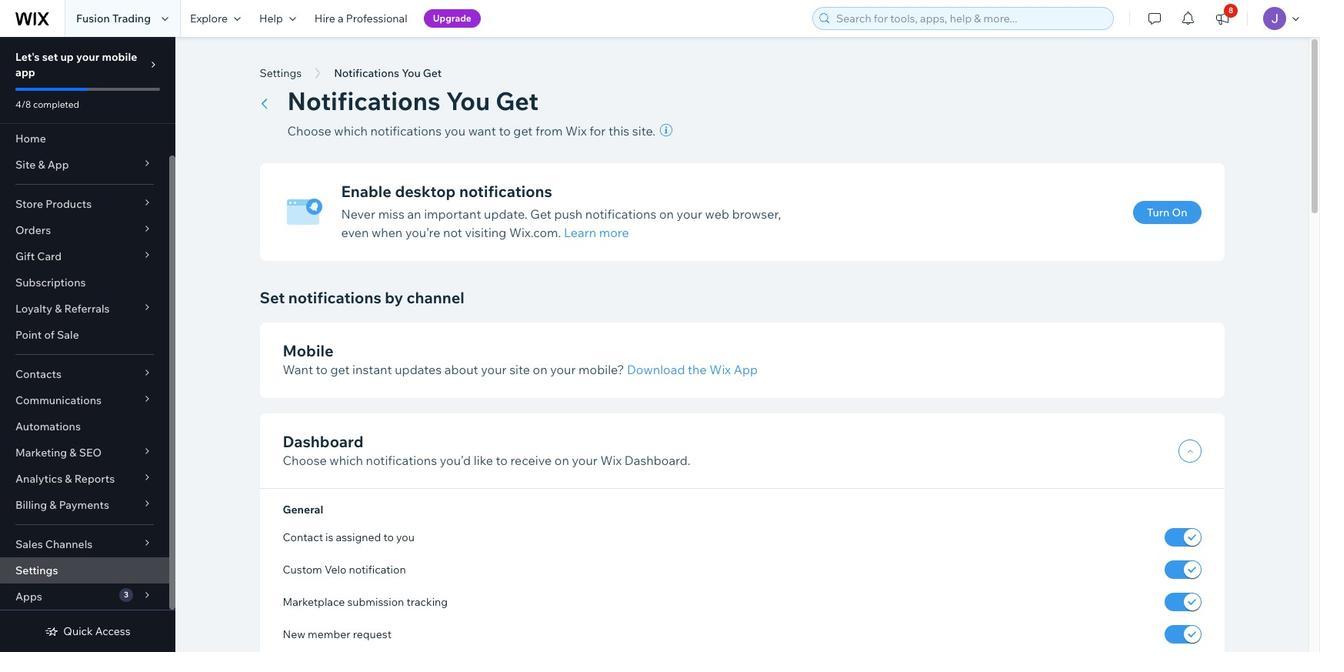 Task type: describe. For each thing, give the bounding box(es) containing it.
even
[[341, 225, 369, 240]]

on for never
[[660, 206, 674, 222]]

upgrade button
[[424, 9, 481, 28]]

hire a professional
[[315, 12, 408, 25]]

communications button
[[0, 387, 169, 413]]

gift
[[15, 249, 35, 263]]

you inside notifications you get button
[[402, 66, 421, 80]]

enable
[[341, 182, 392, 201]]

download
[[627, 362, 685, 377]]

your left site
[[481, 362, 507, 377]]

& for loyalty
[[55, 302, 62, 316]]

automations link
[[0, 413, 169, 440]]

point of sale
[[15, 328, 79, 342]]

wix inside dashboard choose which notifications you'd like to receive on your wix dashboard.
[[601, 453, 622, 468]]

enable desktop notifications
[[341, 182, 553, 201]]

app inside site & app popup button
[[48, 158, 69, 172]]

quick
[[63, 624, 93, 638]]

home link
[[0, 125, 169, 152]]

point
[[15, 328, 42, 342]]

sidebar element
[[0, 37, 176, 652]]

set
[[260, 288, 285, 307]]

set notifications by channel
[[260, 288, 465, 307]]

dashboard.
[[625, 453, 691, 468]]

custom
[[283, 563, 322, 577]]

want
[[283, 362, 313, 377]]

billing & payments
[[15, 498, 109, 512]]

visiting
[[465, 225, 507, 240]]

choose inside dashboard choose which notifications you'd like to receive on your wix dashboard.
[[283, 453, 327, 468]]

more
[[600, 225, 630, 240]]

store products button
[[0, 191, 169, 217]]

gift card button
[[0, 243, 169, 269]]

loyalty
[[15, 302, 52, 316]]

analytics & reports
[[15, 472, 115, 486]]

contact
[[283, 530, 323, 544]]

notifications you get button
[[326, 62, 450, 85]]

0 vertical spatial which
[[334, 123, 368, 139]]

orders
[[15, 223, 51, 237]]

miss
[[378, 206, 405, 222]]

your left mobile?
[[551, 362, 576, 377]]

0 vertical spatial choose
[[288, 123, 332, 139]]

notification
[[349, 563, 406, 577]]

automations
[[15, 420, 81, 433]]

app inside mobile want to get instant updates about your site on your mobile? download the wix app
[[734, 362, 758, 377]]

desktop
[[395, 182, 456, 201]]

quick access button
[[45, 624, 131, 638]]

notifications inside button
[[334, 66, 400, 80]]

notifications up update.
[[459, 182, 553, 201]]

to right want
[[499, 123, 511, 139]]

fusion
[[76, 12, 110, 25]]

home
[[15, 132, 46, 145]]

let's set up your mobile app
[[15, 50, 137, 79]]

mobile?
[[579, 362, 625, 377]]

the
[[688, 362, 707, 377]]

your inside never miss an important update. get push notifications on your web browser, even when you're not visiting wix.com.
[[677, 206, 703, 222]]

push
[[555, 206, 583, 222]]

0 vertical spatial you
[[445, 123, 466, 139]]

seo
[[79, 446, 102, 460]]

sales channels button
[[0, 531, 169, 557]]

8
[[1229, 5, 1234, 15]]

analytics & reports button
[[0, 466, 169, 492]]

like
[[474, 453, 493, 468]]

billing
[[15, 498, 47, 512]]

orders button
[[0, 217, 169, 243]]

notifications inside dashboard choose which notifications you'd like to receive on your wix dashboard.
[[366, 453, 437, 468]]

settings for settings button
[[260, 66, 302, 80]]

for
[[590, 123, 606, 139]]

to inside dashboard choose which notifications you'd like to receive on your wix dashboard.
[[496, 453, 508, 468]]

card
[[37, 249, 62, 263]]

never miss an important update. get push notifications on your web browser, even when you're not visiting wix.com.
[[341, 206, 782, 240]]

turn on button
[[1134, 201, 1202, 224]]

sales
[[15, 537, 43, 551]]

marketplace submission tracking
[[283, 595, 448, 609]]

gift card
[[15, 249, 62, 263]]

marketing & seo button
[[0, 440, 169, 466]]

get inside button
[[423, 66, 442, 80]]

completed
[[33, 99, 79, 110]]

updates
[[395, 362, 442, 377]]

sale
[[57, 328, 79, 342]]

turn
[[1148, 205, 1170, 219]]

8 button
[[1206, 0, 1240, 37]]

you're
[[406, 225, 441, 240]]

store products
[[15, 197, 92, 211]]

notifications down notifications you get button
[[371, 123, 442, 139]]

site & app
[[15, 158, 69, 172]]

turn on
[[1148, 205, 1188, 219]]

1 vertical spatial notifications you get
[[288, 85, 539, 116]]

to inside mobile want to get instant updates about your site on your mobile? download the wix app
[[316, 362, 328, 377]]

contacts button
[[0, 361, 169, 387]]

learn more
[[564, 225, 630, 240]]

1 horizontal spatial you
[[446, 85, 490, 116]]

1 vertical spatial notifications
[[288, 85, 441, 116]]

site.
[[633, 123, 656, 139]]

your inside dashboard choose which notifications you'd like to receive on your wix dashboard.
[[572, 453, 598, 468]]

marketing
[[15, 446, 67, 460]]

which inside dashboard choose which notifications you'd like to receive on your wix dashboard.
[[330, 453, 363, 468]]

get inside never miss an important update. get push notifications on your web browser, even when you're not visiting wix.com.
[[531, 206, 552, 222]]

payments
[[59, 498, 109, 512]]



Task type: locate. For each thing, give the bounding box(es) containing it.
settings
[[260, 66, 302, 80], [15, 564, 58, 577]]

set
[[42, 50, 58, 64]]

your inside let's set up your mobile app
[[76, 50, 100, 64]]

a
[[338, 12, 344, 25]]

get left instant
[[331, 362, 350, 377]]

trading
[[112, 12, 151, 25]]

app right the the
[[734, 362, 758, 377]]

1 horizontal spatial app
[[734, 362, 758, 377]]

& for site
[[38, 158, 45, 172]]

0 vertical spatial wix
[[566, 123, 587, 139]]

learn more link
[[564, 223, 630, 242]]

help
[[259, 12, 283, 25]]

on right site
[[533, 362, 548, 377]]

contact is assigned to you
[[283, 530, 415, 544]]

which down dashboard
[[330, 453, 363, 468]]

1 horizontal spatial get
[[514, 123, 533, 139]]

get
[[423, 66, 442, 80], [496, 85, 539, 116], [531, 206, 552, 222]]

web
[[706, 206, 730, 222]]

this
[[609, 123, 630, 139]]

1 horizontal spatial you
[[445, 123, 466, 139]]

notifications
[[334, 66, 400, 80], [288, 85, 441, 116]]

1 vertical spatial app
[[734, 362, 758, 377]]

1 vertical spatial wix
[[710, 362, 731, 377]]

0 horizontal spatial wix
[[566, 123, 587, 139]]

0 vertical spatial on
[[660, 206, 674, 222]]

app
[[48, 158, 69, 172], [734, 362, 758, 377]]

& for billing
[[49, 498, 57, 512]]

wix.com.
[[510, 225, 562, 240]]

& left seo
[[70, 446, 77, 460]]

explore
[[190, 12, 228, 25]]

site & app button
[[0, 152, 169, 178]]

help button
[[250, 0, 305, 37]]

of
[[44, 328, 55, 342]]

notifications down hire a professional
[[334, 66, 400, 80]]

to right assigned
[[384, 530, 394, 544]]

you
[[445, 123, 466, 139], [396, 530, 415, 544]]

2 vertical spatial wix
[[601, 453, 622, 468]]

0 vertical spatial app
[[48, 158, 69, 172]]

choose which notifications you want to get from wix for this site.
[[288, 123, 656, 139]]

notifications left you'd
[[366, 453, 437, 468]]

get left from
[[514, 123, 533, 139]]

from
[[536, 123, 563, 139]]

wix left the dashboard.
[[601, 453, 622, 468]]

& right site
[[38, 158, 45, 172]]

download the wix app button
[[627, 360, 758, 379]]

on inside never miss an important update. get push notifications on your web browser, even when you're not visiting wix.com.
[[660, 206, 674, 222]]

dashboard
[[283, 432, 364, 451]]

0 vertical spatial you
[[402, 66, 421, 80]]

2 horizontal spatial wix
[[710, 362, 731, 377]]

tracking
[[407, 595, 448, 609]]

contacts
[[15, 367, 62, 381]]

wix right the the
[[710, 362, 731, 377]]

you left want
[[445, 123, 466, 139]]

referrals
[[64, 302, 110, 316]]

1 vertical spatial choose
[[283, 453, 327, 468]]

member
[[308, 627, 351, 641]]

0 vertical spatial notifications you get
[[334, 66, 442, 80]]

to
[[499, 123, 511, 139], [316, 362, 328, 377], [496, 453, 508, 468], [384, 530, 394, 544]]

& inside popup button
[[38, 158, 45, 172]]

new member request
[[283, 627, 392, 641]]

is
[[326, 530, 334, 544]]

wix left for
[[566, 123, 587, 139]]

to down 'mobile' at bottom
[[316, 362, 328, 377]]

wix inside mobile want to get instant updates about your site on your mobile? download the wix app
[[710, 362, 731, 377]]

notifications you get down professional
[[334, 66, 442, 80]]

your right up
[[76, 50, 100, 64]]

notifications down notifications you get button
[[288, 85, 441, 116]]

1 horizontal spatial settings
[[260, 66, 302, 80]]

settings for settings link
[[15, 564, 58, 577]]

1 vertical spatial which
[[330, 453, 363, 468]]

4/8
[[15, 99, 31, 110]]

you up notification
[[396, 530, 415, 544]]

0 horizontal spatial settings
[[15, 564, 58, 577]]

Search for tools, apps, help & more... field
[[832, 8, 1109, 29]]

choose down dashboard
[[283, 453, 327, 468]]

you up choose which notifications you want to get from wix for this site.
[[446, 85, 490, 116]]

& for analytics
[[65, 472, 72, 486]]

settings inside settings button
[[260, 66, 302, 80]]

loyalty & referrals
[[15, 302, 110, 316]]

2 vertical spatial on
[[555, 453, 570, 468]]

notifications up "more"
[[586, 206, 657, 222]]

settings down help button
[[260, 66, 302, 80]]

browser,
[[733, 206, 782, 222]]

& for marketing
[[70, 446, 77, 460]]

enable desktop notifications image
[[283, 191, 324, 233]]

marketplace
[[283, 595, 345, 609]]

notifications you get down notifications you get button
[[288, 85, 539, 116]]

1 vertical spatial you
[[446, 85, 490, 116]]

0 horizontal spatial app
[[48, 158, 69, 172]]

an
[[408, 206, 422, 222]]

1 vertical spatial get
[[331, 362, 350, 377]]

by
[[385, 288, 403, 307]]

about
[[445, 362, 479, 377]]

0 vertical spatial get
[[514, 123, 533, 139]]

on for dashboard
[[555, 453, 570, 468]]

instant
[[353, 362, 392, 377]]

request
[[353, 627, 392, 641]]

app right site
[[48, 158, 69, 172]]

on inside dashboard choose which notifications you'd like to receive on your wix dashboard.
[[555, 453, 570, 468]]

site
[[510, 362, 530, 377]]

0 horizontal spatial on
[[533, 362, 548, 377]]

2 horizontal spatial on
[[660, 206, 674, 222]]

1 horizontal spatial wix
[[601, 453, 622, 468]]

apps
[[15, 590, 42, 604]]

1 vertical spatial settings
[[15, 564, 58, 577]]

your right receive on the left of the page
[[572, 453, 598, 468]]

0 horizontal spatial you
[[396, 530, 415, 544]]

2 vertical spatial get
[[531, 206, 552, 222]]

get down "upgrade" "button"
[[423, 66, 442, 80]]

communications
[[15, 393, 102, 407]]

get up from
[[496, 85, 539, 116]]

3
[[124, 590, 129, 600]]

general
[[283, 503, 324, 517]]

& left reports at the bottom left of the page
[[65, 472, 72, 486]]

& right billing
[[49, 498, 57, 512]]

store
[[15, 197, 43, 211]]

analytics
[[15, 472, 62, 486]]

notifications left by
[[288, 288, 382, 307]]

important
[[424, 206, 481, 222]]

your left web on the top of the page
[[677, 206, 703, 222]]

professional
[[346, 12, 408, 25]]

& right loyalty
[[55, 302, 62, 316]]

on right receive on the left of the page
[[555, 453, 570, 468]]

upgrade
[[433, 12, 472, 24]]

&
[[38, 158, 45, 172], [55, 302, 62, 316], [70, 446, 77, 460], [65, 472, 72, 486], [49, 498, 57, 512]]

app
[[15, 65, 35, 79]]

notifications you get inside button
[[334, 66, 442, 80]]

on inside mobile want to get instant updates about your site on your mobile? download the wix app
[[533, 362, 548, 377]]

choose down settings button
[[288, 123, 332, 139]]

on left web on the top of the page
[[660, 206, 674, 222]]

settings link
[[0, 557, 169, 584]]

sales channels
[[15, 537, 93, 551]]

want
[[469, 123, 496, 139]]

settings inside settings link
[[15, 564, 58, 577]]

get up wix.com.
[[531, 206, 552, 222]]

0 horizontal spatial you
[[402, 66, 421, 80]]

notifications you get
[[334, 66, 442, 80], [288, 85, 539, 116]]

on
[[660, 206, 674, 222], [533, 362, 548, 377], [555, 453, 570, 468]]

get inside mobile want to get instant updates about your site on your mobile? download the wix app
[[331, 362, 350, 377]]

reports
[[74, 472, 115, 486]]

1 horizontal spatial on
[[555, 453, 570, 468]]

when
[[372, 225, 403, 240]]

0 vertical spatial get
[[423, 66, 442, 80]]

fusion trading
[[76, 12, 151, 25]]

you down professional
[[402, 66, 421, 80]]

you'd
[[440, 453, 471, 468]]

which up "enable"
[[334, 123, 368, 139]]

products
[[46, 197, 92, 211]]

loyalty & referrals button
[[0, 296, 169, 322]]

assigned
[[336, 530, 381, 544]]

1 vertical spatial get
[[496, 85, 539, 116]]

1 vertical spatial you
[[396, 530, 415, 544]]

settings down 'sales'
[[15, 564, 58, 577]]

0 vertical spatial notifications
[[334, 66, 400, 80]]

channels
[[45, 537, 93, 551]]

0 horizontal spatial get
[[331, 362, 350, 377]]

0 vertical spatial settings
[[260, 66, 302, 80]]

channel
[[407, 288, 465, 307]]

notifications inside never miss an important update. get push notifications on your web browser, even when you're not visiting wix.com.
[[586, 206, 657, 222]]

1 vertical spatial on
[[533, 362, 548, 377]]

settings button
[[252, 62, 310, 85]]

to right like
[[496, 453, 508, 468]]

quick access
[[63, 624, 131, 638]]

let's
[[15, 50, 40, 64]]

billing & payments button
[[0, 492, 169, 518]]

get
[[514, 123, 533, 139], [331, 362, 350, 377]]

custom velo notification
[[283, 563, 406, 577]]



Task type: vqa. For each thing, say whether or not it's contained in the screenshot.
Alert
no



